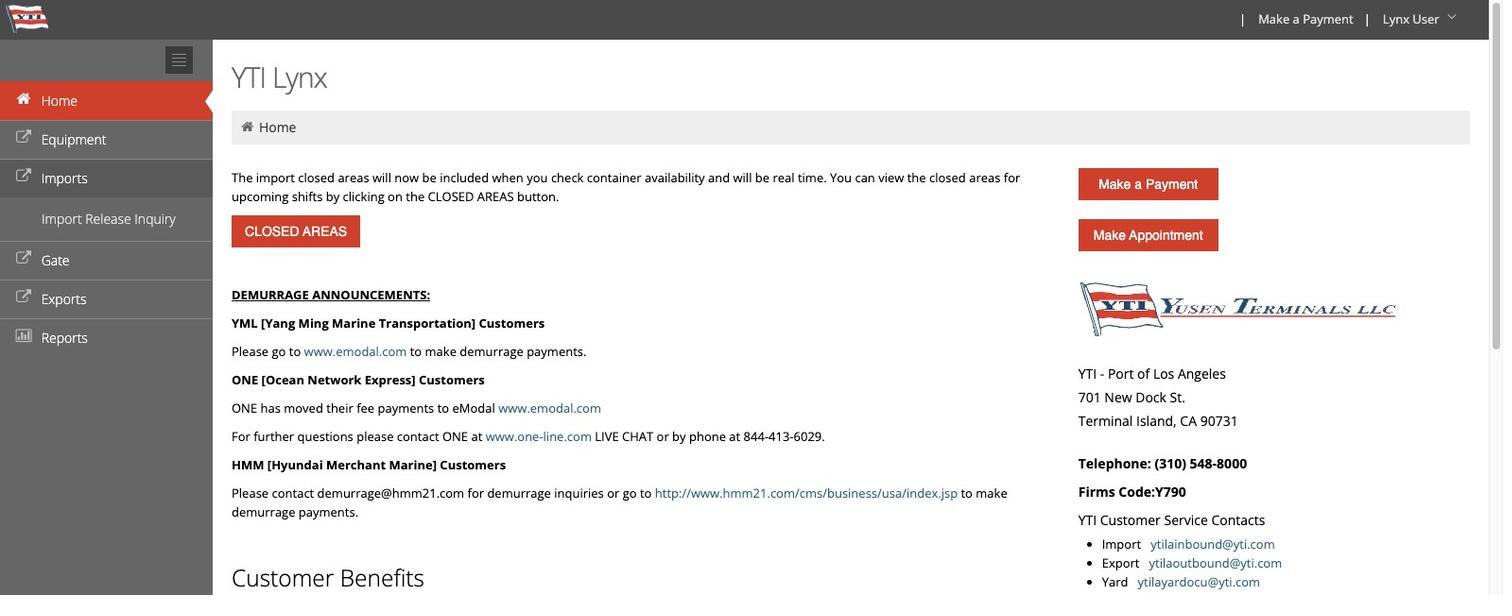 Task type: locate. For each thing, give the bounding box(es) containing it.
firms code:y790
[[1079, 483, 1187, 501]]

express]
[[365, 372, 416, 389]]

0 horizontal spatial home
[[41, 92, 78, 110]]

demurrage down www.one-
[[487, 485, 551, 502]]

closed up shifts
[[298, 169, 335, 186]]

customers right transportation]
[[479, 315, 545, 332]]

make a payment link
[[1251, 0, 1361, 40], [1079, 168, 1219, 201]]

payment left lynx user
[[1304, 10, 1354, 27]]

or
[[657, 428, 669, 446], [607, 485, 620, 502]]

2 please from the top
[[232, 485, 269, 502]]

www.emodal.com link down marine in the left of the page
[[304, 343, 407, 360]]

0 horizontal spatial make
[[425, 343, 457, 360]]

0 horizontal spatial home link
[[0, 81, 213, 120]]

you
[[527, 169, 548, 186]]

1 horizontal spatial closed
[[930, 169, 967, 186]]

1 vertical spatial www.emodal.com link
[[499, 400, 602, 417]]

1 vertical spatial customer
[[232, 563, 334, 594]]

1 vertical spatial payments.
[[299, 504, 359, 521]]

reports link
[[0, 319, 213, 358]]

0 horizontal spatial the
[[406, 188, 425, 205]]

closed right view
[[930, 169, 967, 186]]

import release inquiry link
[[0, 205, 213, 234]]

1 horizontal spatial payment
[[1304, 10, 1354, 27]]

1 horizontal spatial |
[[1365, 10, 1371, 27]]

1 vertical spatial home image
[[239, 120, 256, 133]]

1 horizontal spatial or
[[657, 428, 669, 446]]

1 vertical spatial lynx
[[272, 58, 327, 96]]

of
[[1138, 365, 1150, 383]]

make inside the to make demurrage payments.
[[976, 485, 1008, 502]]

the right the on
[[406, 188, 425, 205]]

demurrage up emodal
[[460, 343, 524, 360]]

by left phone
[[673, 428, 686, 446]]

ytilayardocu@yti.com link
[[1138, 574, 1261, 591]]

1 vertical spatial for
[[468, 485, 484, 502]]

at
[[471, 428, 483, 446], [730, 428, 741, 446]]

dock
[[1136, 389, 1167, 407]]

www.one-
[[486, 428, 543, 446]]

be left real
[[756, 169, 770, 186]]

0 vertical spatial by
[[326, 188, 340, 205]]

0 vertical spatial a
[[1294, 10, 1300, 27]]

please
[[357, 428, 394, 446]]

0 vertical spatial please
[[232, 343, 269, 360]]

areas right view
[[970, 169, 1001, 186]]

merchant
[[326, 457, 386, 474]]

to
[[289, 343, 301, 360], [410, 343, 422, 360], [438, 400, 449, 417], [640, 485, 652, 502], [961, 485, 973, 502]]

the right view
[[908, 169, 927, 186]]

1 external link image from the top
[[14, 170, 33, 184]]

make a payment
[[1259, 10, 1354, 27], [1099, 177, 1199, 192]]

www.emodal.com up www.one-line.com link
[[499, 400, 602, 417]]

one left [ocean
[[232, 372, 258, 389]]

please down "hmm"
[[232, 485, 269, 502]]

angeles
[[1178, 365, 1227, 383]]

0 horizontal spatial payments.
[[299, 504, 359, 521]]

the
[[908, 169, 927, 186], [406, 188, 425, 205]]

home down yti lynx
[[259, 118, 297, 136]]

1 vertical spatial make a payment link
[[1079, 168, 1219, 201]]

make for make appointment link
[[1094, 228, 1126, 243]]

st.
[[1171, 389, 1186, 407]]

payment up appointment
[[1146, 177, 1199, 192]]

terminal
[[1079, 412, 1134, 430]]

1 vertical spatial yti
[[1079, 365, 1097, 383]]

1 horizontal spatial lynx
[[1384, 10, 1410, 27]]

0 vertical spatial www.emodal.com
[[304, 343, 407, 360]]

0 vertical spatial payments.
[[527, 343, 587, 360]]

0 horizontal spatial for
[[468, 485, 484, 502]]

1 vertical spatial import
[[1103, 536, 1148, 553]]

external link image for imports
[[14, 170, 33, 184]]

1 vertical spatial make
[[1099, 177, 1132, 192]]

payments. up line.com
[[527, 343, 587, 360]]

demurrage down "hmm"
[[232, 504, 296, 521]]

make appointment link
[[1079, 219, 1219, 252]]

0 vertical spatial make a payment
[[1259, 10, 1354, 27]]

external link image
[[14, 170, 33, 184], [14, 253, 33, 266], [14, 291, 33, 305]]

0 vertical spatial or
[[657, 428, 669, 446]]

one for one [ocean network express] customers
[[232, 372, 258, 389]]

1 vertical spatial one
[[232, 400, 257, 417]]

1 vertical spatial make a payment
[[1099, 177, 1199, 192]]

external link image left gate
[[14, 253, 33, 266]]

service
[[1165, 512, 1209, 530]]

a
[[1294, 10, 1300, 27], [1135, 177, 1143, 192]]

please down yml
[[232, 343, 269, 360]]

import
[[42, 210, 82, 228], [1103, 536, 1148, 553]]

please
[[232, 343, 269, 360], [232, 485, 269, 502]]

1 horizontal spatial areas
[[970, 169, 1001, 186]]

www.emodal.com link up www.one-line.com link
[[499, 400, 602, 417]]

for inside the import closed areas will now be included when you check container availability and will be real time.  you can view the closed areas for upcoming shifts by clicking on the closed areas button.
[[1004, 169, 1021, 186]]

1 please from the top
[[232, 343, 269, 360]]

customers down www.one-
[[440, 457, 506, 474]]

external link image up bar chart image
[[14, 291, 33, 305]]

0 horizontal spatial at
[[471, 428, 483, 446]]

1 horizontal spatial at
[[730, 428, 741, 446]]

0 vertical spatial lynx
[[1384, 10, 1410, 27]]

gate link
[[0, 241, 213, 280]]

0 horizontal spatial www.emodal.com link
[[304, 343, 407, 360]]

demurrage inside the to make demurrage payments.
[[232, 504, 296, 521]]

yti lynx
[[232, 58, 327, 96]]

0 vertical spatial for
[[1004, 169, 1021, 186]]

home link up the equipment
[[0, 81, 213, 120]]

0 vertical spatial home
[[41, 92, 78, 110]]

0 vertical spatial yti
[[232, 58, 266, 96]]

3 external link image from the top
[[14, 291, 33, 305]]

you
[[830, 169, 852, 186]]

payments. down merchant
[[299, 504, 359, 521]]

0 horizontal spatial or
[[607, 485, 620, 502]]

1 vertical spatial demurrage
[[487, 485, 551, 502]]

ytilaoutbound@yti.com
[[1150, 555, 1283, 572]]

to inside the to make demurrage payments.
[[961, 485, 973, 502]]

1 horizontal spatial www.emodal.com link
[[499, 400, 602, 417]]

ytilaoutbound@yti.com link
[[1150, 555, 1283, 572]]

1 vertical spatial contact
[[272, 485, 314, 502]]

0 horizontal spatial will
[[373, 169, 392, 186]]

home link
[[0, 81, 213, 120], [259, 118, 297, 136]]

1 horizontal spatial home image
[[239, 120, 256, 133]]

1 horizontal spatial import
[[1103, 536, 1148, 553]]

contact down [hyundai
[[272, 485, 314, 502]]

import for import release inquiry
[[42, 210, 82, 228]]

1 vertical spatial www.emodal.com
[[499, 400, 602, 417]]

1 vertical spatial external link image
[[14, 253, 33, 266]]

will up the on
[[373, 169, 392, 186]]

home up the equipment
[[41, 92, 78, 110]]

line.com
[[543, 428, 592, 446]]

ytilainbound@yti.com link
[[1151, 536, 1276, 553]]

customers for hmm [hyundai merchant marine] customers
[[440, 457, 506, 474]]

1 vertical spatial a
[[1135, 177, 1143, 192]]

1 vertical spatial make
[[976, 485, 1008, 502]]

contact down one has moved their fee payments to emodal www.emodal.com
[[397, 428, 439, 446]]

contacts
[[1212, 512, 1266, 530]]

new
[[1105, 389, 1133, 407]]

by right shifts
[[326, 188, 340, 205]]

1 horizontal spatial the
[[908, 169, 927, 186]]

export
[[1103, 555, 1140, 572]]

0 vertical spatial make a payment link
[[1251, 0, 1361, 40]]

go
[[272, 343, 286, 360], [623, 485, 637, 502]]

2 vertical spatial demurrage
[[232, 504, 296, 521]]

import up 'export'
[[1103, 536, 1148, 553]]

lynx
[[1384, 10, 1410, 27], [272, 58, 327, 96]]

announcements:
[[312, 287, 430, 304]]

1 horizontal spatial contact
[[397, 428, 439, 446]]

demurrage
[[460, 343, 524, 360], [487, 485, 551, 502], [232, 504, 296, 521]]

one
[[232, 372, 258, 389], [232, 400, 257, 417], [443, 428, 468, 446]]

1 vertical spatial customers
[[419, 372, 485, 389]]

one left has
[[232, 400, 257, 417]]

external link image inside exports link
[[14, 291, 33, 305]]

go right inquiries
[[623, 485, 637, 502]]

2 vertical spatial customers
[[440, 457, 506, 474]]

by
[[326, 188, 340, 205], [673, 428, 686, 446]]

one down emodal
[[443, 428, 468, 446]]

phone
[[689, 428, 726, 446]]

on
[[388, 188, 403, 205]]

import down the imports
[[42, 210, 82, 228]]

be right now
[[422, 169, 437, 186]]

external link image inside imports link
[[14, 170, 33, 184]]

external link image down external link icon
[[14, 170, 33, 184]]

0 horizontal spatial make a payment
[[1099, 177, 1199, 192]]

by inside the import closed areas will now be included when you check container availability and will be real time.  you can view the closed areas for upcoming shifts by clicking on the closed areas button.
[[326, 188, 340, 205]]

0 horizontal spatial areas
[[338, 169, 369, 186]]

reports
[[41, 329, 88, 347]]

0 vertical spatial www.emodal.com link
[[304, 343, 407, 360]]

emodal
[[453, 400, 495, 417]]

time.
[[798, 169, 827, 186]]

appointment
[[1130, 228, 1204, 243]]

1 horizontal spatial payments.
[[527, 343, 587, 360]]

make
[[425, 343, 457, 360], [976, 485, 1008, 502]]

0 vertical spatial import
[[42, 210, 82, 228]]

8000
[[1217, 455, 1248, 473]]

yml [yang ming marine transportation] customers
[[232, 315, 545, 332]]

2 will from the left
[[734, 169, 752, 186]]

2 vertical spatial make
[[1094, 228, 1126, 243]]

external link image for exports
[[14, 291, 33, 305]]

0 vertical spatial make
[[425, 343, 457, 360]]

go down [yang
[[272, 343, 286, 360]]

0 horizontal spatial closed
[[298, 169, 335, 186]]

at left 844-
[[730, 428, 741, 446]]

check
[[551, 169, 584, 186]]

please go to www.emodal.com to make demurrage payments.
[[232, 343, 587, 360]]

0 horizontal spatial go
[[272, 343, 286, 360]]

customers up emodal
[[419, 372, 485, 389]]

0 vertical spatial demurrage
[[460, 343, 524, 360]]

one has moved their fee payments to emodal www.emodal.com
[[232, 400, 602, 417]]

home image up the the
[[239, 120, 256, 133]]

0 horizontal spatial home image
[[14, 93, 33, 106]]

1 horizontal spatial make
[[976, 485, 1008, 502]]

areas up clicking
[[338, 169, 369, 186]]

payments
[[378, 400, 434, 417]]

areas
[[338, 169, 369, 186], [970, 169, 1001, 186]]

real
[[773, 169, 795, 186]]

0 vertical spatial one
[[232, 372, 258, 389]]

make appointment
[[1094, 228, 1204, 243]]

0 vertical spatial customer
[[1101, 512, 1161, 530]]

2 vertical spatial external link image
[[14, 291, 33, 305]]

or right inquiries
[[607, 485, 620, 502]]

1 at from the left
[[471, 428, 483, 446]]

yard
[[1103, 574, 1129, 591]]

1 horizontal spatial customer
[[1101, 512, 1161, 530]]

shifts
[[292, 188, 323, 205]]

2 areas from the left
[[970, 169, 1001, 186]]

1 horizontal spatial will
[[734, 169, 752, 186]]

2 vertical spatial yti
[[1079, 512, 1097, 530]]

home link down yti lynx
[[259, 118, 297, 136]]

payments.
[[527, 343, 587, 360], [299, 504, 359, 521]]

413-
[[769, 428, 794, 446]]

0 horizontal spatial www.emodal.com
[[304, 343, 407, 360]]

can
[[855, 169, 876, 186]]

0 vertical spatial home image
[[14, 93, 33, 106]]

0 horizontal spatial |
[[1240, 10, 1247, 27]]

now
[[395, 169, 419, 186]]

2 external link image from the top
[[14, 253, 33, 266]]

2 at from the left
[[730, 428, 741, 446]]

home
[[41, 92, 78, 110], [259, 118, 297, 136]]

home image up external link icon
[[14, 93, 33, 106]]

yti inside yti - port of los angeles 701 new dock st. terminal island, ca 90731
[[1079, 365, 1097, 383]]

or right chat
[[657, 428, 669, 446]]

has
[[261, 400, 281, 417]]

www.emodal.com down marine in the left of the page
[[304, 343, 407, 360]]

upcoming
[[232, 188, 289, 205]]

1 vertical spatial payment
[[1146, 177, 1199, 192]]

external link image inside the gate link
[[14, 253, 33, 266]]

0 horizontal spatial import
[[42, 210, 82, 228]]

equipment
[[41, 131, 106, 149]]

the
[[232, 169, 253, 186]]

will right and
[[734, 169, 752, 186]]

1 horizontal spatial go
[[623, 485, 637, 502]]

0 vertical spatial external link image
[[14, 170, 33, 184]]

None submit
[[232, 216, 361, 248]]

yti for yti lynx
[[232, 58, 266, 96]]

yti for yti - port of los angeles 701 new dock st. terminal island, ca 90731
[[1079, 365, 1097, 383]]

live
[[595, 428, 619, 446]]

0 horizontal spatial by
[[326, 188, 340, 205]]

at down emodal
[[471, 428, 483, 446]]

1 horizontal spatial for
[[1004, 169, 1021, 186]]

home image
[[14, 93, 33, 106], [239, 120, 256, 133]]

make inside make appointment link
[[1094, 228, 1126, 243]]

0 vertical spatial contact
[[397, 428, 439, 446]]

1 vertical spatial by
[[673, 428, 686, 446]]

www.emodal.com link for one has moved their fee payments to emodal www.emodal.com
[[499, 400, 602, 417]]

code:y790
[[1119, 483, 1187, 501]]

0 horizontal spatial lynx
[[272, 58, 327, 96]]



Task type: describe. For each thing, give the bounding box(es) containing it.
please for please contact demurrage@hmm21.com for demurrage inquiries or go to
[[232, 485, 269, 502]]

yti customer service contacts
[[1079, 512, 1266, 530]]

1 horizontal spatial a
[[1294, 10, 1300, 27]]

equipment link
[[0, 120, 213, 159]]

customers for one [ocean network express] customers
[[419, 372, 485, 389]]

benefits
[[340, 563, 425, 594]]

hmm
[[232, 457, 264, 474]]

for
[[232, 428, 251, 446]]

bar chart image
[[14, 330, 33, 343]]

import for import
[[1103, 536, 1148, 553]]

2 be from the left
[[756, 169, 770, 186]]

ming
[[299, 315, 329, 332]]

6029.
[[794, 428, 825, 446]]

1 horizontal spatial make a payment link
[[1251, 0, 1361, 40]]

customer benefits
[[232, 563, 425, 594]]

0 horizontal spatial make a payment link
[[1079, 168, 1219, 201]]

imports
[[41, 169, 88, 187]]

1 horizontal spatial www.emodal.com
[[499, 400, 602, 417]]

2 closed from the left
[[930, 169, 967, 186]]

angle down image
[[1443, 10, 1462, 24]]

1 horizontal spatial by
[[673, 428, 686, 446]]

1 vertical spatial or
[[607, 485, 620, 502]]

www.one-line.com link
[[486, 428, 592, 446]]

lynx inside 'link'
[[1384, 10, 1410, 27]]

hmm [hyundai merchant marine] customers
[[232, 457, 506, 474]]

external link image
[[14, 131, 33, 145]]

export ytilaoutbound@yti.com yard ytilayardocu@yti.com
[[1103, 555, 1283, 591]]

0 vertical spatial customers
[[479, 315, 545, 332]]

external link image for gate
[[14, 253, 33, 266]]

imports link
[[0, 159, 213, 198]]

ytilayardocu@yti.com
[[1138, 574, 1261, 591]]

when
[[492, 169, 524, 186]]

firms
[[1079, 483, 1116, 501]]

0 vertical spatial payment
[[1304, 10, 1354, 27]]

network
[[308, 372, 362, 389]]

areas
[[477, 188, 514, 205]]

island,
[[1137, 412, 1177, 430]]

1 areas from the left
[[338, 169, 369, 186]]

[ocean
[[262, 372, 305, 389]]

0 horizontal spatial customer
[[232, 563, 334, 594]]

questions
[[297, 428, 354, 446]]

one for one has moved their fee payments to emodal www.emodal.com
[[232, 400, 257, 417]]

fee
[[357, 400, 375, 417]]

one [ocean network express] customers
[[232, 372, 485, 389]]

container
[[587, 169, 642, 186]]

los
[[1154, 365, 1175, 383]]

the import closed areas will now be included when you check container availability and will be real time.  you can view the closed areas for upcoming shifts by clicking on the closed areas button.
[[232, 169, 1021, 205]]

view
[[879, 169, 905, 186]]

0 vertical spatial make
[[1259, 10, 1290, 27]]

port
[[1108, 365, 1135, 383]]

http://www.hmm21.com/cms/business/usa/index.jsp link
[[655, 485, 958, 502]]

1 be from the left
[[422, 169, 437, 186]]

701
[[1079, 389, 1102, 407]]

lynx user link
[[1375, 0, 1469, 40]]

and
[[708, 169, 730, 186]]

transportation]
[[379, 315, 476, 332]]

exports
[[41, 290, 87, 308]]

home inside home 'link'
[[41, 92, 78, 110]]

inquiries
[[555, 485, 604, 502]]

demurrage
[[232, 287, 309, 304]]

demurrage@hmm21.com
[[317, 485, 465, 502]]

inquiry
[[135, 210, 176, 228]]

1 | from the left
[[1240, 10, 1247, 27]]

1 vertical spatial the
[[406, 188, 425, 205]]

2 | from the left
[[1365, 10, 1371, 27]]

closed
[[428, 188, 474, 205]]

0 vertical spatial the
[[908, 169, 927, 186]]

payments. inside the to make demurrage payments.
[[299, 504, 359, 521]]

2 vertical spatial one
[[443, 428, 468, 446]]

import release inquiry
[[42, 210, 176, 228]]

moved
[[284, 400, 323, 417]]

please for please go to
[[232, 343, 269, 360]]

[yang
[[261, 315, 295, 332]]

make for make a payment link to the left
[[1099, 177, 1132, 192]]

availability
[[645, 169, 705, 186]]

1 closed from the left
[[298, 169, 335, 186]]

release
[[85, 210, 131, 228]]

yti for yti customer service contacts
[[1079, 512, 1097, 530]]

home image inside home 'link'
[[14, 93, 33, 106]]

1 horizontal spatial home link
[[259, 118, 297, 136]]

1 will from the left
[[373, 169, 392, 186]]

included
[[440, 169, 489, 186]]

further
[[254, 428, 294, 446]]

their
[[327, 400, 354, 417]]

for further questions please contact one at www.one-line.com live chat or by phone at 844-413-6029.
[[232, 428, 825, 446]]

demurrage announcements:
[[232, 287, 430, 304]]

telephone: (310) 548-8000
[[1079, 455, 1248, 473]]

1 vertical spatial home
[[259, 118, 297, 136]]

ytilainbound@yti.com
[[1151, 536, 1276, 553]]

0 horizontal spatial a
[[1135, 177, 1143, 192]]

marine
[[332, 315, 376, 332]]

button.
[[517, 188, 559, 205]]

0 horizontal spatial payment
[[1146, 177, 1199, 192]]

yml
[[232, 315, 258, 332]]

(310)
[[1155, 455, 1187, 473]]

http://www.hmm21.com/cms/business/usa/index.jsp
[[655, 485, 958, 502]]

[hyundai
[[268, 457, 323, 474]]

telephone:
[[1079, 455, 1152, 473]]

548-
[[1190, 455, 1217, 473]]

0 horizontal spatial contact
[[272, 485, 314, 502]]

exports link
[[0, 280, 213, 319]]

import
[[256, 169, 295, 186]]

www.emodal.com link for to make demurrage payments.
[[304, 343, 407, 360]]

please contact demurrage@hmm21.com for demurrage inquiries or go to http://www.hmm21.com/cms/business/usa/index.jsp
[[232, 485, 958, 502]]



Task type: vqa. For each thing, say whether or not it's contained in the screenshot.
phone
yes



